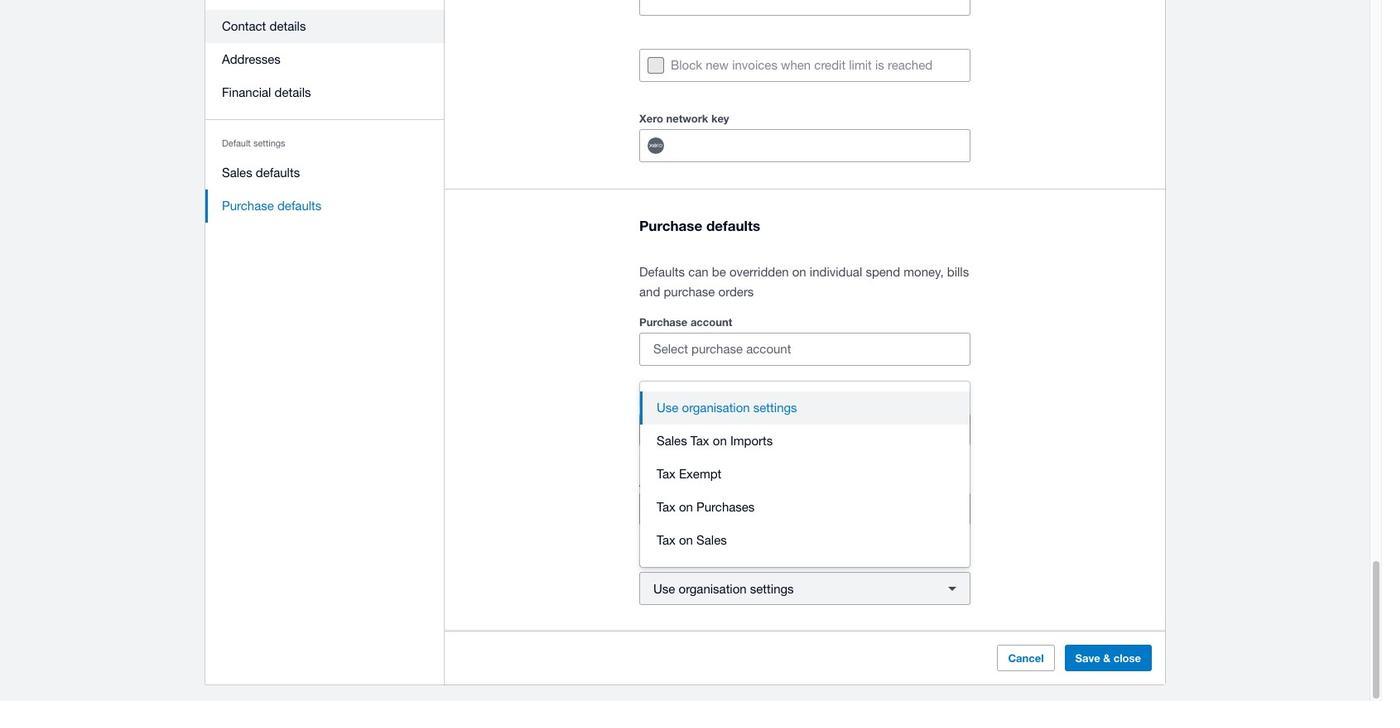 Task type: describe. For each thing, give the bounding box(es) containing it.
new
[[706, 58, 729, 72]]

organisation for use organisation settings popup button
[[679, 582, 747, 596]]

Xero network key field
[[679, 130, 970, 161]]

sales for sales tax on imports
[[657, 434, 687, 448]]

is
[[876, 58, 885, 72]]

defaults
[[640, 265, 685, 279]]

financial details
[[222, 85, 311, 99]]

block
[[671, 58, 703, 72]]

purchase account
[[640, 316, 733, 329]]

on up tax in the bottom of the page
[[679, 534, 693, 548]]

due
[[659, 396, 678, 409]]

defaults for purchase defaults link
[[278, 199, 322, 213]]

sales tax on imports button
[[641, 425, 970, 458]]

defaults can be overridden on individual spend money, bills and purchase orders
[[640, 265, 970, 299]]

cancel button
[[998, 646, 1055, 672]]

purchase
[[664, 285, 715, 299]]

key
[[712, 112, 730, 125]]

and
[[640, 285, 661, 299]]

Purchase account field
[[641, 334, 970, 366]]

group containing use organisation settings
[[641, 382, 970, 568]]

tax on sales button
[[641, 525, 970, 558]]

use organisation settings for use organisation settings popup button
[[654, 582, 794, 596]]

sales defaults link
[[206, 157, 445, 190]]

purchase tax
[[640, 556, 707, 569]]

contact details link
[[206, 10, 445, 43]]

bill due date
[[640, 396, 704, 409]]

sales defaults
[[222, 166, 300, 180]]

contact
[[222, 19, 266, 33]]

day(s)
[[736, 423, 769, 437]]

reached
[[888, 58, 933, 72]]

limit
[[850, 58, 872, 72]]

menu containing contact details
[[206, 0, 445, 233]]

be
[[712, 265, 727, 279]]

after
[[772, 423, 797, 437]]

when
[[781, 58, 811, 72]]

Credit limit amount number field
[[641, 0, 970, 15]]

addresses link
[[206, 43, 445, 76]]

&
[[1104, 652, 1111, 665]]

amounts
[[640, 477, 686, 490]]

default settings
[[222, 138, 286, 148]]

contact details
[[222, 19, 306, 33]]

month
[[841, 423, 876, 437]]

tax on purchases
[[657, 501, 755, 515]]

date
[[681, 396, 704, 409]]

tax for tax exempt
[[657, 467, 676, 482]]

are
[[689, 477, 705, 490]]

tax exempt button
[[641, 458, 970, 491]]

on inside the defaults can be overridden on individual spend money, bills and purchase orders
[[793, 265, 807, 279]]

details for financial details
[[275, 85, 311, 99]]

imports
[[731, 434, 773, 448]]

exclusive
[[676, 503, 727, 517]]

xero
[[640, 112, 664, 125]]

tax
[[691, 556, 707, 569]]

purchase down and
[[640, 316, 688, 329]]

tax for tax on purchases
[[657, 501, 676, 515]]

block new invoices when credit limit is reached
[[671, 58, 933, 72]]

bill due date group
[[640, 414, 971, 447]]

tax exclusive
[[654, 503, 727, 517]]

can
[[689, 265, 709, 279]]

overridden
[[730, 265, 789, 279]]



Task type: vqa. For each thing, say whether or not it's contained in the screenshot.
date
yes



Task type: locate. For each thing, give the bounding box(es) containing it.
details right contact
[[270, 19, 306, 33]]

amounts are
[[640, 477, 705, 490]]

1 vertical spatial use organisation settings
[[654, 582, 794, 596]]

defaults down sales defaults link at the top left of the page
[[278, 199, 322, 213]]

0 vertical spatial purchase defaults
[[222, 199, 322, 213]]

sales for sales defaults
[[222, 166, 252, 180]]

use organisation settings up day(s)
[[657, 401, 798, 415]]

use organisation settings inside use organisation settings button
[[657, 401, 798, 415]]

save
[[1076, 652, 1101, 665]]

bills
[[948, 265, 970, 279]]

tax inside popup button
[[654, 503, 673, 517]]

details down addresses link
[[275, 85, 311, 99]]

settings inside use organisation settings popup button
[[751, 582, 794, 596]]

0 vertical spatial organisation
[[682, 401, 750, 415]]

settings
[[253, 138, 286, 148], [754, 401, 798, 415], [751, 582, 794, 596]]

save & close
[[1076, 652, 1142, 665]]

purchase defaults up can
[[640, 217, 761, 234]]

1 vertical spatial settings
[[754, 401, 798, 415]]

0 vertical spatial defaults
[[256, 166, 300, 180]]

settings inside use organisation settings button
[[754, 401, 798, 415]]

day(s) after the bill month button
[[722, 414, 971, 447]]

sales up tax in the bottom of the page
[[697, 534, 727, 548]]

settings down tax on sales button
[[751, 582, 794, 596]]

0 vertical spatial use organisation settings
[[657, 401, 798, 415]]

1 vertical spatial organisation
[[679, 582, 747, 596]]

0 vertical spatial sales
[[222, 166, 252, 180]]

tax for tax on sales
[[657, 534, 676, 548]]

organisation for use organisation settings button
[[682, 401, 750, 415]]

use organisation settings button
[[640, 573, 971, 606]]

account
[[691, 316, 733, 329]]

list box containing use organisation settings
[[641, 382, 970, 568]]

settings for use organisation settings popup button
[[751, 582, 794, 596]]

the
[[801, 423, 818, 437]]

exempt
[[679, 467, 722, 482]]

sales up tax exempt
[[657, 434, 687, 448]]

defaults down default settings
[[256, 166, 300, 180]]

close
[[1114, 652, 1142, 665]]

financial
[[222, 85, 271, 99]]

organisation down tax in the bottom of the page
[[679, 582, 747, 596]]

use organisation settings down tax in the bottom of the page
[[654, 582, 794, 596]]

1 horizontal spatial sales
[[657, 434, 687, 448]]

organisation
[[682, 401, 750, 415], [679, 582, 747, 596]]

0 vertical spatial details
[[270, 19, 306, 33]]

on left imports
[[713, 434, 727, 448]]

details for contact details
[[270, 19, 306, 33]]

tax on sales
[[657, 534, 727, 548]]

1 vertical spatial purchase defaults
[[640, 217, 761, 234]]

0 horizontal spatial purchase defaults
[[222, 199, 322, 213]]

purchase defaults down sales defaults
[[222, 199, 322, 213]]

use organisation settings button
[[641, 392, 970, 425]]

on down are
[[679, 501, 693, 515]]

day(s) after the bill month
[[736, 423, 876, 437]]

none number field inside bill due date group
[[641, 414, 722, 446]]

use for use organisation settings popup button
[[654, 582, 676, 596]]

invoices
[[733, 58, 778, 72]]

individual
[[810, 265, 863, 279]]

list box
[[641, 382, 970, 568]]

tax exclusive button
[[640, 493, 971, 526]]

details
[[270, 19, 306, 33], [275, 85, 311, 99]]

on
[[793, 265, 807, 279], [713, 434, 727, 448], [679, 501, 693, 515], [679, 534, 693, 548]]

settings up sales defaults
[[253, 138, 286, 148]]

settings for use organisation settings button
[[754, 401, 798, 415]]

defaults up be
[[707, 217, 761, 234]]

1 vertical spatial details
[[275, 85, 311, 99]]

purchase defaults
[[222, 199, 322, 213], [640, 217, 761, 234]]

money,
[[904, 265, 944, 279]]

bill
[[822, 423, 837, 437]]

use organisation settings for use organisation settings button
[[657, 401, 798, 415]]

xero network key
[[640, 112, 730, 125]]

default
[[222, 138, 251, 148]]

2 vertical spatial defaults
[[707, 217, 761, 234]]

purchase
[[222, 199, 274, 213], [640, 217, 703, 234], [640, 316, 688, 329], [640, 556, 688, 569]]

1 horizontal spatial purchase defaults
[[640, 217, 761, 234]]

sales down the default
[[222, 166, 252, 180]]

use organisation settings
[[657, 401, 798, 415], [654, 582, 794, 596]]

defaults for sales defaults link at the top left of the page
[[256, 166, 300, 180]]

2 vertical spatial sales
[[697, 534, 727, 548]]

group
[[641, 382, 970, 568]]

1 vertical spatial use
[[654, 582, 676, 596]]

on left the individual
[[793, 265, 807, 279]]

use for use organisation settings button
[[657, 401, 679, 415]]

spend
[[866, 265, 901, 279]]

0 vertical spatial use
[[657, 401, 679, 415]]

tax on purchases button
[[641, 491, 970, 525]]

cancel
[[1009, 652, 1045, 665]]

tax for tax exclusive
[[654, 503, 673, 517]]

credit
[[815, 58, 846, 72]]

tax
[[691, 434, 710, 448], [657, 467, 676, 482], [657, 501, 676, 515], [654, 503, 673, 517], [657, 534, 676, 548]]

settings up the after
[[754, 401, 798, 415]]

purchase up defaults
[[640, 217, 703, 234]]

use
[[657, 401, 679, 415], [654, 582, 676, 596]]

0 horizontal spatial sales
[[222, 166, 252, 180]]

0 vertical spatial settings
[[253, 138, 286, 148]]

tax exempt
[[657, 467, 722, 482]]

addresses
[[222, 52, 281, 66]]

2 vertical spatial settings
[[751, 582, 794, 596]]

defaults
[[256, 166, 300, 180], [278, 199, 322, 213], [707, 217, 761, 234]]

use down purchase tax
[[654, 582, 676, 596]]

use inside use organisation settings popup button
[[654, 582, 676, 596]]

menu
[[206, 0, 445, 233]]

organisation inside use organisation settings popup button
[[679, 582, 747, 596]]

network
[[667, 112, 709, 125]]

None number field
[[641, 414, 722, 446]]

purchase down sales defaults
[[222, 199, 274, 213]]

organisation inside use organisation settings button
[[682, 401, 750, 415]]

financial details link
[[206, 76, 445, 109]]

purchase defaults link
[[206, 190, 445, 223]]

2 horizontal spatial sales
[[697, 534, 727, 548]]

use organisation settings inside use organisation settings popup button
[[654, 582, 794, 596]]

1 vertical spatial sales
[[657, 434, 687, 448]]

sales
[[222, 166, 252, 180], [657, 434, 687, 448], [697, 534, 727, 548]]

use right bill
[[657, 401, 679, 415]]

organisation up 'sales tax on imports' at the bottom of the page
[[682, 401, 750, 415]]

purchase left tax in the bottom of the page
[[640, 556, 688, 569]]

bill
[[640, 396, 656, 409]]

sales tax on imports
[[657, 434, 773, 448]]

purchases
[[697, 501, 755, 515]]

save & close button
[[1065, 646, 1153, 672]]

orders
[[719, 285, 754, 299]]

use inside use organisation settings button
[[657, 401, 679, 415]]

1 vertical spatial defaults
[[278, 199, 322, 213]]

tax inside button
[[657, 467, 676, 482]]



